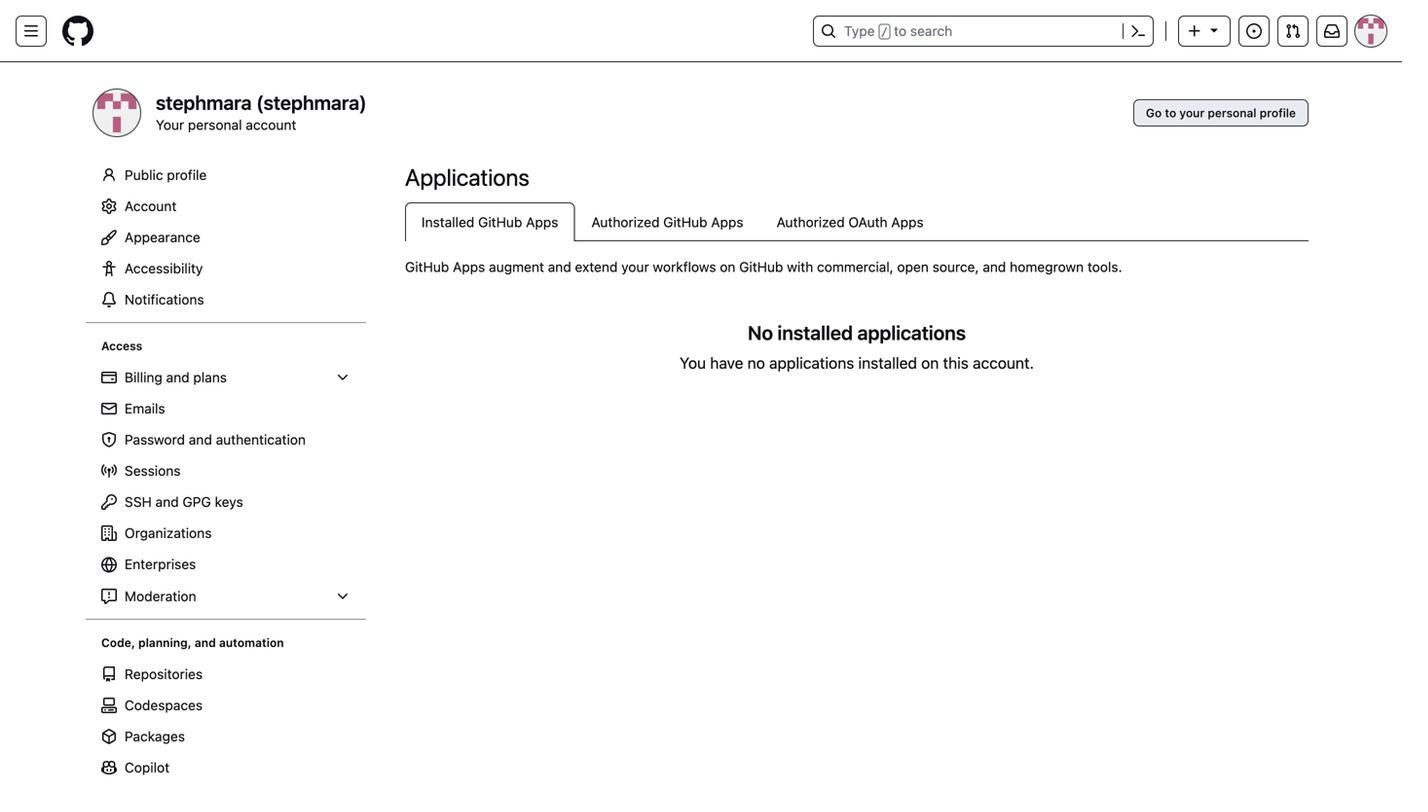 Task type: locate. For each thing, give the bounding box(es) containing it.
on right workflows
[[720, 259, 736, 275]]

codespaces
[[125, 698, 203, 714]]

with
[[787, 259, 813, 275]]

(stephmara)
[[256, 91, 367, 114]]

ssh and gpg keys
[[125, 494, 243, 510]]

you
[[680, 354, 706, 372]]

extend
[[575, 259, 618, 275]]

0 vertical spatial applications
[[857, 321, 966, 344]]

no
[[748, 354, 765, 372]]

1 vertical spatial on
[[921, 354, 939, 372]]

personal down stephmara
[[188, 117, 242, 133]]

authorized
[[591, 214, 660, 230], [777, 214, 845, 230]]

person image
[[101, 167, 117, 183]]

access list
[[93, 362, 358, 612]]

installed right no in the top right of the page
[[778, 321, 853, 344]]

account
[[246, 117, 296, 133]]

notifications link
[[93, 284, 358, 316]]

authorized up the extend
[[591, 214, 660, 230]]

apps inside authorized oauth apps link
[[891, 214, 924, 230]]

password
[[125, 432, 185, 448]]

public profile
[[125, 167, 207, 183]]

your right go
[[1180, 106, 1205, 120]]

accessibility link
[[93, 253, 358, 284]]

open
[[897, 259, 929, 275]]

0 horizontal spatial to
[[894, 23, 907, 39]]

authorized for authorized github apps
[[591, 214, 660, 230]]

authorized github apps link
[[575, 203, 760, 241]]

personal for (stephmara)
[[188, 117, 242, 133]]

apps inside authorized github apps link
[[711, 214, 744, 230]]

authorized github apps
[[591, 214, 744, 230]]

1 horizontal spatial personal
[[1208, 106, 1257, 120]]

applications up this
[[857, 321, 966, 344]]

packages link
[[93, 722, 358, 753]]

0 horizontal spatial personal
[[188, 117, 242, 133]]

1 vertical spatial applications
[[769, 354, 854, 372]]

1 horizontal spatial on
[[921, 354, 939, 372]]

to
[[894, 23, 907, 39], [1165, 106, 1176, 120]]

1 vertical spatial profile
[[167, 167, 207, 183]]

key image
[[101, 495, 117, 510]]

issue opened image
[[1246, 23, 1262, 39]]

and down emails link
[[189, 432, 212, 448]]

github
[[478, 214, 522, 230], [663, 214, 707, 230], [405, 259, 449, 275], [739, 259, 783, 275]]

github apps augment and extend your workflows on github with commercial, open source, and homegrown tools.
[[405, 259, 1122, 275]]

automation
[[219, 636, 284, 650]]

paintbrush image
[[101, 230, 117, 245]]

your right the extend
[[621, 259, 649, 275]]

to right go
[[1165, 106, 1176, 120]]

personal right go
[[1208, 106, 1257, 120]]

1 vertical spatial your
[[621, 259, 649, 275]]

account
[[125, 198, 177, 214]]

enterprises
[[125, 557, 196, 573]]

stephmara
[[156, 91, 252, 114]]

profile down git pull request 'image'
[[1260, 106, 1296, 120]]

profile
[[1260, 106, 1296, 120], [167, 167, 207, 183]]

apps
[[526, 214, 558, 230], [711, 214, 744, 230], [891, 214, 924, 230], [453, 259, 485, 275]]

code, planning, and automation
[[101, 636, 284, 650]]

plus image
[[1187, 23, 1203, 39]]

triangle down image
[[1207, 22, 1222, 37]]

homepage image
[[62, 16, 93, 47]]

apps right oauth
[[891, 214, 924, 230]]

apps up the augment
[[526, 214, 558, 230]]

globe image
[[101, 557, 117, 573]]

on
[[720, 259, 736, 275], [921, 354, 939, 372]]

1 vertical spatial to
[[1165, 106, 1176, 120]]

installed
[[422, 214, 475, 230]]

on left this
[[921, 354, 939, 372]]

authorized for authorized oauth apps
[[777, 214, 845, 230]]

0 horizontal spatial on
[[720, 259, 736, 275]]

applications
[[857, 321, 966, 344], [769, 354, 854, 372]]

accessibility
[[125, 260, 203, 277]]

0 vertical spatial to
[[894, 23, 907, 39]]

augment
[[489, 259, 544, 275]]

command palette image
[[1131, 23, 1146, 39]]

applications right the "no"
[[769, 354, 854, 372]]

appearance link
[[93, 222, 358, 253]]

appearance
[[125, 229, 200, 245]]

0 vertical spatial your
[[1180, 106, 1205, 120]]

your
[[156, 117, 184, 133]]

installed left this
[[858, 354, 917, 372]]

authorized oauth apps
[[777, 214, 924, 230]]

0 vertical spatial profile
[[1260, 106, 1296, 120]]

ssh
[[125, 494, 152, 510]]

copilot image
[[101, 761, 117, 776]]

authorized up with
[[777, 214, 845, 230]]

organizations
[[125, 525, 212, 541]]

copilot
[[125, 760, 170, 776]]

shield lock image
[[101, 432, 117, 448]]

source,
[[933, 259, 979, 275]]

go to your personal profile link
[[1133, 99, 1309, 127]]

apps up github apps augment and extend your workflows on github with commercial, open source, and homegrown tools.
[[711, 214, 744, 230]]

1 authorized from the left
[[591, 214, 660, 230]]

this
[[943, 354, 969, 372]]

0 horizontal spatial installed
[[778, 321, 853, 344]]

emails link
[[93, 393, 358, 425]]

moderation button
[[93, 581, 358, 612]]

code,
[[101, 636, 135, 650]]

personal
[[1208, 106, 1257, 120], [188, 117, 242, 133]]

on inside no installed applications you have no applications installed on this account.
[[921, 354, 939, 372]]

1 horizontal spatial authorized
[[777, 214, 845, 230]]

your
[[1180, 106, 1205, 120], [621, 259, 649, 275]]

2 authorized from the left
[[777, 214, 845, 230]]

enterprises link
[[93, 549, 358, 581]]

1 vertical spatial installed
[[858, 354, 917, 372]]

github left with
[[739, 259, 783, 275]]

to right '/'
[[894, 23, 907, 39]]

profile right public
[[167, 167, 207, 183]]

homegrown
[[1010, 259, 1084, 275]]

0 horizontal spatial authorized
[[591, 214, 660, 230]]

codespaces link
[[93, 690, 358, 722]]

and right ssh
[[155, 494, 179, 510]]

plans
[[193, 370, 227, 386]]

0 horizontal spatial applications
[[769, 354, 854, 372]]

applications
[[405, 164, 530, 191]]

installed
[[778, 321, 853, 344], [858, 354, 917, 372]]

personal inside stephmara (stephmara) your personal account
[[188, 117, 242, 133]]

and
[[548, 259, 571, 275], [983, 259, 1006, 275], [166, 370, 190, 386], [189, 432, 212, 448], [155, 494, 179, 510], [195, 636, 216, 650]]

0 horizontal spatial profile
[[167, 167, 207, 183]]

workflows
[[653, 259, 716, 275]]

accessibility image
[[101, 261, 117, 277]]

and left plans at the left top of the page
[[166, 370, 190, 386]]

apps for authorized oauth apps
[[891, 214, 924, 230]]

public
[[125, 167, 163, 183]]

apps for authorized github apps
[[711, 214, 744, 230]]

application settings element
[[405, 203, 1309, 241]]

ssh and gpg keys link
[[93, 487, 358, 518]]

apps inside installed github apps link
[[526, 214, 558, 230]]



Task type: vqa. For each thing, say whether or not it's contained in the screenshot.
right your
yes



Task type: describe. For each thing, give the bounding box(es) containing it.
go
[[1146, 106, 1162, 120]]

billing
[[125, 370, 162, 386]]

and inside "ssh and gpg keys" link
[[155, 494, 179, 510]]

authentication
[[216, 432, 306, 448]]

apps for installed github apps
[[526, 214, 558, 230]]

1 horizontal spatial installed
[[858, 354, 917, 372]]

codespaces image
[[101, 698, 117, 714]]

and up repositories link in the left of the page
[[195, 636, 216, 650]]

repositories
[[125, 667, 203, 683]]

tools.
[[1088, 259, 1122, 275]]

github down the installed
[[405, 259, 449, 275]]

1 horizontal spatial applications
[[857, 321, 966, 344]]

no installed applications you have no applications installed on this account.
[[680, 321, 1034, 372]]

and right the source,
[[983, 259, 1006, 275]]

github up workflows
[[663, 214, 707, 230]]

mail image
[[101, 401, 117, 417]]

have
[[710, 354, 743, 372]]

and left the extend
[[548, 259, 571, 275]]

packages
[[125, 729, 185, 745]]

access
[[101, 339, 142, 353]]

0 horizontal spatial your
[[621, 259, 649, 275]]

type
[[844, 23, 875, 39]]

keys
[[215, 494, 243, 510]]

1 horizontal spatial your
[[1180, 106, 1205, 120]]

search
[[910, 23, 953, 39]]

type / to search
[[844, 23, 953, 39]]

0 vertical spatial installed
[[778, 321, 853, 344]]

planning,
[[138, 636, 191, 650]]

authorized oauth apps link
[[760, 203, 940, 241]]

@stephmara image
[[93, 90, 140, 136]]

sessions link
[[93, 456, 358, 487]]

oauth
[[849, 214, 888, 230]]

organizations link
[[93, 518, 358, 549]]

billing and plans button
[[93, 362, 358, 393]]

gpg
[[182, 494, 211, 510]]

gear image
[[101, 199, 117, 214]]

no
[[748, 321, 773, 344]]

account.
[[973, 354, 1034, 372]]

public profile link
[[93, 160, 358, 191]]

apps left the augment
[[453, 259, 485, 275]]

installed github apps link
[[405, 203, 575, 241]]

/
[[881, 25, 888, 39]]

repositories link
[[93, 659, 358, 690]]

password and authentication link
[[93, 425, 358, 456]]

git pull request image
[[1285, 23, 1301, 39]]

organization image
[[101, 526, 117, 541]]

account link
[[93, 191, 358, 222]]

broadcast image
[[101, 464, 117, 479]]

commercial,
[[817, 259, 894, 275]]

go to your personal profile
[[1146, 106, 1296, 120]]

password and authentication
[[125, 432, 306, 448]]

copilot link
[[93, 753, 358, 784]]

stephmara (stephmara) your personal account
[[156, 91, 367, 133]]

package image
[[101, 729, 117, 745]]

sessions
[[125, 463, 181, 479]]

and inside billing and plans dropdown button
[[166, 370, 190, 386]]

billing and plans
[[125, 370, 227, 386]]

github up the augment
[[478, 214, 522, 230]]

installed github apps
[[422, 214, 558, 230]]

moderation
[[125, 589, 196, 605]]

notifications image
[[1324, 23, 1340, 39]]

bell image
[[101, 292, 117, 308]]

code, planning, and automation list
[[93, 659, 358, 792]]

1 horizontal spatial profile
[[1260, 106, 1296, 120]]

0 vertical spatial on
[[720, 259, 736, 275]]

repo image
[[101, 667, 117, 683]]

notifications
[[125, 292, 204, 308]]

and inside the password and authentication link
[[189, 432, 212, 448]]

personal for to
[[1208, 106, 1257, 120]]

1 horizontal spatial to
[[1165, 106, 1176, 120]]

emails
[[125, 401, 165, 417]]



